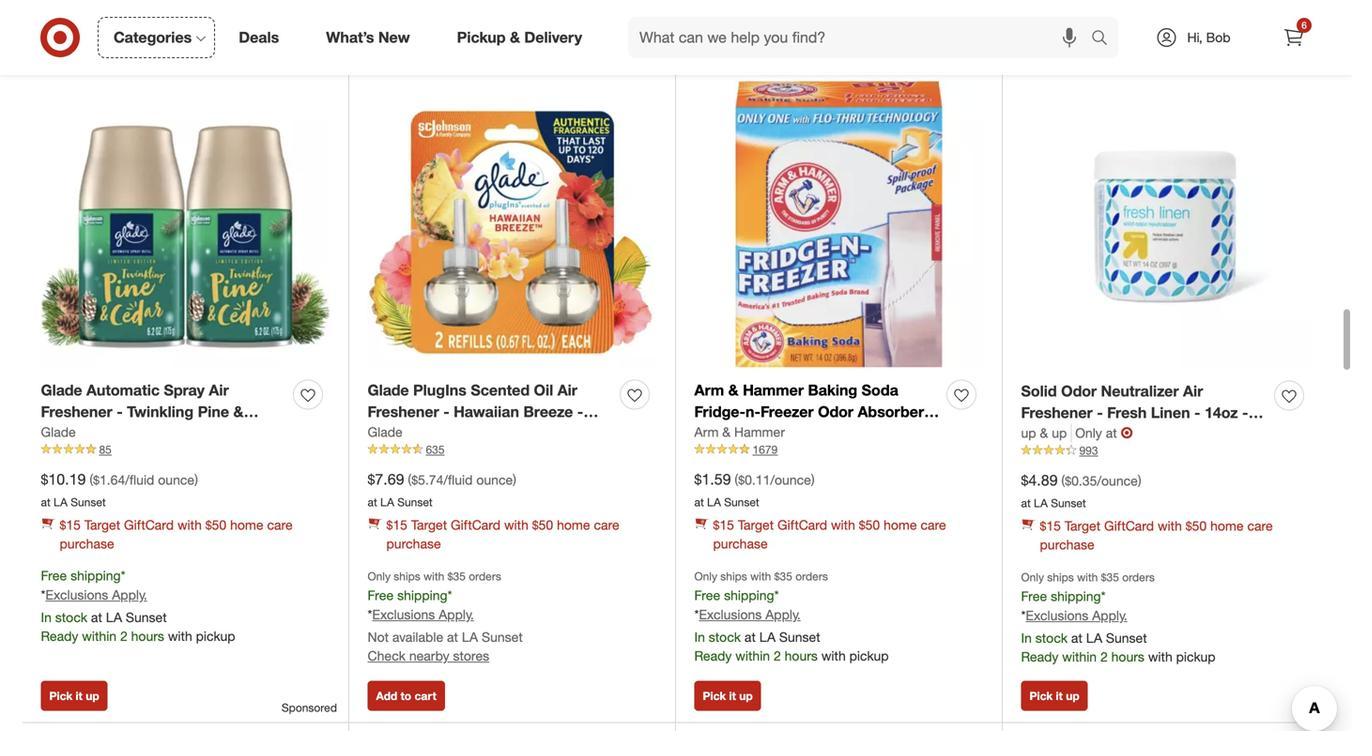 Task type: locate. For each thing, give the bounding box(es) containing it.
within for $4.89
[[1062, 649, 1097, 665]]

apply. inside only ships with $35 orders free shipping * * exclusions apply. not available at la sunset check nearby stores
[[439, 607, 474, 623]]

0 horizontal spatial glade link
[[41, 423, 76, 442]]

$15 target giftcard with $50 home care purchase down $10.19 ( $1.64 /fluid ounce ) at la sunset
[[60, 517, 293, 552]]

apply. for $7.69
[[439, 607, 474, 623]]

$35 inside only ships with $35 orders free shipping * * exclusions apply. not available at la sunset check nearby stores
[[448, 569, 466, 583]]

0 vertical spatial sponsored
[[1274, 32, 1330, 46]]

orders for $4.89
[[1122, 570, 1155, 584]]

sunset inside $10.19 ( $1.64 /fluid ounce ) at la sunset
[[71, 495, 106, 509]]

to
[[401, 689, 411, 703]]

ounce inside $7.69 ( $5.74 /fluid ounce ) at la sunset
[[476, 472, 513, 488]]

arm up fridge-
[[694, 381, 724, 400]]

free inside only ships with $35 orders free shipping * * exclusions apply. not available at la sunset check nearby stores
[[368, 587, 394, 604]]

/ounce for $1.59
[[770, 472, 811, 488]]

1 horizontal spatial ready
[[694, 648, 732, 665]]

/fluid down 85 link
[[125, 472, 154, 488]]

air up linen
[[1183, 382, 1203, 401]]

shipping
[[71, 567, 121, 584], [397, 587, 447, 604], [724, 587, 774, 604], [1051, 588, 1101, 605]]

$50 down the 635 'link' on the left of page
[[532, 517, 553, 533]]

in
[[41, 609, 52, 626], [694, 629, 705, 646], [1021, 630, 1032, 647]]

target down $10.19 ( $1.64 /fluid ounce ) at la sunset
[[84, 517, 120, 533]]

$10.19 ( $1.64 /fluid ounce ) at la sunset
[[41, 470, 198, 509]]

1 horizontal spatial within
[[735, 648, 770, 665]]

ready
[[41, 628, 78, 645], [694, 648, 732, 665], [1021, 649, 1059, 665]]

air
[[209, 381, 229, 400], [557, 381, 577, 400], [1183, 382, 1203, 401]]

target down $7.69 ( $5.74 /fluid ounce ) at la sunset
[[411, 517, 447, 533]]

2 horizontal spatial pick
[[1030, 689, 1053, 703]]

ships up "available"
[[394, 569, 420, 583]]

purchase down '$4.89 ( $0.35 /ounce ) at la sunset'
[[1040, 536, 1095, 553]]

1 horizontal spatial 14oz
[[1205, 404, 1238, 422]]

& inside up & up only at ¬
[[1040, 425, 1048, 441]]

apply. inside free shipping * * exclusions apply. in stock at  la sunset ready within 2 hours with pickup
[[112, 587, 147, 603]]

pine
[[198, 403, 229, 421]]

1 /fluid from the left
[[125, 472, 154, 488]]

$15 target giftcard with $50 home care purchase
[[60, 517, 293, 552], [386, 517, 619, 552], [713, 517, 946, 552], [1040, 518, 1273, 553]]

$50
[[205, 517, 226, 533], [532, 517, 553, 533], [859, 517, 880, 533], [1186, 518, 1207, 534]]

pick
[[49, 689, 73, 703], [703, 689, 726, 703], [1030, 689, 1053, 703]]

& inside arm & hammer baking soda fridge-n-freezer odor absorber - 14oz
[[728, 381, 739, 400]]

1 glade link from the left
[[41, 423, 76, 442]]

0 vertical spatial arm
[[694, 381, 724, 400]]

635 link
[[368, 442, 657, 458]]

) inside $7.69 ( $5.74 /fluid ounce ) at la sunset
[[513, 472, 516, 488]]

$35 up stores
[[448, 569, 466, 583]]

pickup
[[457, 28, 506, 47]]

) down '993' 'link'
[[1138, 473, 1141, 489]]

ships down '$1.59 ( $0.11 /ounce ) at la sunset'
[[720, 569, 747, 583]]

giftcard down $7.69 ( $5.74 /fluid ounce ) at la sunset
[[451, 517, 501, 533]]

1 horizontal spatial only ships with $35 orders free shipping * * exclusions apply. in stock at  la sunset ready within 2 hours with pickup
[[1021, 570, 1216, 665]]

( right $1.59
[[735, 472, 738, 488]]

arm & hammer baking soda fridge-n-freezer odor absorber - 14oz
[[694, 381, 934, 443]]

shipping inside free shipping * * exclusions apply. in stock at  la sunset ready within 2 hours with pickup
[[71, 567, 121, 584]]

purchase down $7.69 ( $5.74 /fluid ounce ) at la sunset
[[386, 535, 441, 552]]

it
[[76, 689, 83, 703], [729, 689, 736, 703], [1056, 689, 1063, 703]]

14oz
[[1205, 404, 1238, 422], [694, 424, 728, 443]]

pick it up button for $10.19
[[41, 681, 108, 711]]

2 horizontal spatial within
[[1062, 649, 1097, 665]]

add to cart button
[[368, 681, 445, 711]]

$50 for glade automatic spray air freshener - twinkling pine & cedar refill - 12.4oz/2pk
[[205, 517, 226, 533]]

what's new
[[326, 28, 410, 47]]

0 horizontal spatial freshener
[[41, 403, 112, 421]]

sponsored left add
[[282, 701, 337, 715]]

0 horizontal spatial odor
[[818, 403, 854, 421]]

0 horizontal spatial ounce
[[158, 472, 194, 488]]

/ounce down the 1679
[[770, 472, 811, 488]]

1 horizontal spatial /ounce
[[1097, 473, 1138, 489]]

freshener for solid
[[1021, 404, 1093, 422]]

1 horizontal spatial $35
[[774, 569, 792, 583]]

$35 down '$4.89 ( $0.35 /ounce ) at la sunset'
[[1101, 570, 1119, 584]]

arm inside arm & hammer baking soda fridge-n-freezer odor absorber - 14oz
[[694, 381, 724, 400]]

air up pine
[[209, 381, 229, 400]]

6 link
[[1273, 17, 1315, 58]]

exclusions
[[45, 587, 108, 603], [372, 607, 435, 623], [699, 607, 762, 623], [1026, 608, 1089, 624]]

home for arm & hammer baking soda fridge-n-freezer odor absorber - 14oz
[[884, 517, 917, 533]]

air inside glade automatic spray air freshener - twinkling pine & cedar refill - 12.4oz/2pk
[[209, 381, 229, 400]]

0 horizontal spatial pickup
[[196, 628, 235, 645]]

freshener inside glade plugins scented oil air freshener - hawaiian breeze - 1.34oz/2pk
[[368, 403, 439, 421]]

2 horizontal spatial it
[[1056, 689, 1063, 703]]

0 horizontal spatial /fluid
[[125, 472, 154, 488]]

& inside pickup & delivery link
[[510, 28, 520, 47]]

up
[[1021, 425, 1036, 441], [1052, 425, 1067, 441], [1021, 425, 1039, 444], [86, 689, 99, 703], [739, 689, 753, 703], [1066, 689, 1080, 703]]

la inside $7.69 ( $5.74 /fluid ounce ) at la sunset
[[380, 495, 394, 509]]

/ounce inside '$4.89 ( $0.35 /ounce ) at la sunset'
[[1097, 473, 1138, 489]]

2 horizontal spatial hours
[[1111, 649, 1145, 665]]

orders for $7.69
[[469, 569, 501, 583]]

-
[[117, 403, 123, 421], [443, 403, 450, 421], [577, 403, 583, 421], [928, 403, 934, 421], [1097, 404, 1103, 422], [1194, 404, 1201, 422], [1242, 404, 1248, 422], [129, 424, 135, 443]]

2 ounce from the left
[[476, 472, 513, 488]]

( inside $10.19 ( $1.64 /fluid ounce ) at la sunset
[[90, 472, 93, 488]]

odor down baking
[[818, 403, 854, 421]]

$15 target giftcard with $50 home care purchase for $10.19
[[60, 517, 293, 552]]

1 horizontal spatial 2
[[774, 648, 781, 665]]

2 horizontal spatial pick it up
[[1030, 689, 1080, 703]]

( inside $7.69 ( $5.74 /fluid ounce ) at la sunset
[[408, 472, 411, 488]]

target for $4.89
[[1065, 518, 1101, 534]]

purchase
[[60, 535, 114, 552], [386, 535, 441, 552], [713, 535, 768, 552], [1040, 536, 1095, 553]]

$15 down "$7.69"
[[386, 517, 407, 533]]

2 it from the left
[[729, 689, 736, 703]]

hammer for arm & hammer baking soda fridge-n-freezer odor absorber - 14oz
[[743, 381, 804, 400]]

apply. for $1.59
[[765, 607, 801, 623]]

freshener up the 1.34oz/2pk
[[368, 403, 439, 421]]

freshener inside solid odor neutralizer air freshener - fresh linen - 14oz - up & up™
[[1021, 404, 1093, 422]]

glade up cedar
[[41, 381, 82, 400]]

ships
[[394, 569, 420, 583], [720, 569, 747, 583], [1047, 570, 1074, 584]]

/ounce down 993
[[1097, 473, 1138, 489]]

/ounce inside '$1.59 ( $0.11 /ounce ) at la sunset'
[[770, 472, 811, 488]]

/ounce
[[770, 472, 811, 488], [1097, 473, 1138, 489]]

freshener inside glade automatic spray air freshener - twinkling pine & cedar refill - 12.4oz/2pk
[[41, 403, 112, 421]]

giftcard for $1.59
[[777, 517, 827, 533]]

2 horizontal spatial 2
[[1100, 649, 1108, 665]]

1 vertical spatial 14oz
[[694, 424, 728, 443]]

1 vertical spatial arm
[[694, 424, 719, 440]]

$15 down $1.59
[[713, 517, 734, 533]]

air right oil
[[557, 381, 577, 400]]

( right "$10.19"
[[90, 472, 93, 488]]

$50 down 1679 link
[[859, 517, 880, 533]]

$50 for glade plugins scented oil air freshener - hawaiian breeze - 1.34oz/2pk
[[532, 517, 553, 533]]

2 horizontal spatial ships
[[1047, 570, 1074, 584]]

1 pick it up button from the left
[[41, 681, 108, 711]]

0 horizontal spatial 14oz
[[694, 424, 728, 443]]

0 horizontal spatial pick it up
[[49, 689, 99, 703]]

spray
[[164, 381, 205, 400]]

sponsored
[[1274, 32, 1330, 46], [282, 701, 337, 715]]

1 arm from the top
[[694, 381, 724, 400]]

giftcard down '$1.59 ( $0.11 /ounce ) at la sunset'
[[777, 517, 827, 533]]

( inside '$1.59 ( $0.11 /ounce ) at la sunset'
[[735, 472, 738, 488]]

0 horizontal spatial within
[[82, 628, 117, 645]]

2 horizontal spatial stock
[[1035, 630, 1068, 647]]

orders
[[469, 569, 501, 583], [796, 569, 828, 583], [1122, 570, 1155, 584]]

orders for $1.59
[[796, 569, 828, 583]]

care for glade automatic spray air freshener - twinkling pine & cedar refill - 12.4oz/2pk
[[267, 517, 293, 533]]

$15 target giftcard with $50 home care purchase down 1679 link
[[713, 517, 946, 552]]

$35 for $7.69
[[448, 569, 466, 583]]

ounce down the 635 'link' on the left of page
[[476, 472, 513, 488]]

la inside free shipping * * exclusions apply. in stock at  la sunset ready within 2 hours with pickup
[[106, 609, 122, 626]]

1 vertical spatial odor
[[818, 403, 854, 421]]

glade up "$7.69"
[[368, 424, 403, 440]]

only for solid odor neutralizer air freshener - fresh linen - 14oz - up & up™
[[1021, 570, 1044, 584]]

giftcard
[[124, 517, 174, 533], [451, 517, 501, 533], [777, 517, 827, 533], [1104, 518, 1154, 534]]

check nearby stores button
[[368, 647, 489, 666]]

1 ounce from the left
[[158, 472, 194, 488]]

2 horizontal spatial pickup
[[1176, 649, 1216, 665]]

pickup & delivery link
[[441, 17, 606, 58]]

14oz right linen
[[1205, 404, 1238, 422]]

hammer inside arm & hammer baking soda fridge-n-freezer odor absorber - 14oz
[[743, 381, 804, 400]]

pickup
[[196, 628, 235, 645], [849, 648, 889, 665], [1176, 649, 1216, 665]]

add to cart
[[376, 689, 436, 703]]

$15 target giftcard with $50 home care purchase for $1.59
[[713, 517, 946, 552]]

arm & hammer baking soda fridge-n-freezer odor absorber - 14oz image
[[694, 80, 984, 369], [694, 80, 984, 369]]

shipping inside only ships with $35 orders free shipping * * exclusions apply. not available at la sunset check nearby stores
[[397, 587, 447, 604]]

$35
[[448, 569, 466, 583], [774, 569, 792, 583], [1101, 570, 1119, 584]]

giftcard down '$4.89 ( $0.35 /ounce ) at la sunset'
[[1104, 518, 1154, 534]]

pick it up button
[[41, 681, 108, 711], [694, 681, 761, 711], [1021, 681, 1088, 711]]

1 horizontal spatial pickup
[[849, 648, 889, 665]]

& inside glade automatic spray air freshener - twinkling pine & cedar refill - 12.4oz/2pk
[[233, 403, 244, 421]]

0 vertical spatial odor
[[1061, 382, 1097, 401]]

) down 85 link
[[194, 472, 198, 488]]

1 horizontal spatial pick it up button
[[694, 681, 761, 711]]

$50 down 85 link
[[205, 517, 226, 533]]

glade automatic spray air freshener - twinkling pine & cedar refill - 12.4oz/2pk
[[41, 381, 244, 443]]

ready for $1.59
[[694, 648, 732, 665]]

2
[[120, 628, 127, 645], [774, 648, 781, 665], [1100, 649, 1108, 665]]

glade link for glade automatic spray air freshener - twinkling pine & cedar refill - 12.4oz/2pk
[[41, 423, 76, 442]]

fresh
[[1107, 404, 1147, 422]]

arm
[[694, 381, 724, 400], [694, 424, 719, 440]]

glade automatic spray air freshener - twinkling pine & cedar refill - 12.4oz/2pk image
[[41, 80, 330, 369], [41, 80, 330, 369]]

2 horizontal spatial ready
[[1021, 649, 1059, 665]]

2 for $1.59
[[774, 648, 781, 665]]

ounce for refill
[[158, 472, 194, 488]]

0 horizontal spatial pick
[[49, 689, 73, 703]]

ounce inside $10.19 ( $1.64 /fluid ounce ) at la sunset
[[158, 472, 194, 488]]

within
[[82, 628, 117, 645], [735, 648, 770, 665], [1062, 649, 1097, 665]]

( inside '$4.89 ( $0.35 /ounce ) at la sunset'
[[1061, 473, 1065, 489]]

(
[[90, 472, 93, 488], [408, 472, 411, 488], [735, 472, 738, 488], [1061, 473, 1065, 489]]

3 pick from the left
[[1030, 689, 1053, 703]]

hours inside free shipping * * exclusions apply. in stock at  la sunset ready within 2 hours with pickup
[[131, 628, 164, 645]]

1 horizontal spatial pick
[[703, 689, 726, 703]]

/fluid for refill
[[125, 472, 154, 488]]

1 horizontal spatial glade link
[[368, 423, 403, 442]]

ships for $7.69
[[394, 569, 420, 583]]

free for $4.89
[[1021, 588, 1047, 605]]

odor
[[1061, 382, 1097, 401], [818, 403, 854, 421]]

only inside only ships with $35 orders free shipping * * exclusions apply. not available at la sunset check nearby stores
[[368, 569, 391, 583]]

purchase down $10.19 ( $1.64 /fluid ounce ) at la sunset
[[60, 535, 114, 552]]

glade link up "$10.19"
[[41, 423, 76, 442]]

glade automatic spray air freshener - twinkling pine & cedar refill - 12.4oz/2pk link
[[41, 380, 286, 443]]

- inside arm & hammer baking soda fridge-n-freezer odor absorber - 14oz
[[928, 403, 934, 421]]

apply.
[[112, 587, 147, 603], [439, 607, 474, 623], [765, 607, 801, 623], [1092, 608, 1127, 624]]

2 horizontal spatial in
[[1021, 630, 1032, 647]]

1 vertical spatial hammer
[[734, 424, 785, 440]]

pick it up button for $1.59
[[694, 681, 761, 711]]

glade inside glade plugins scented oil air freshener - hawaiian breeze - 1.34oz/2pk
[[368, 381, 409, 400]]

0 horizontal spatial in
[[41, 609, 52, 626]]

1 pick from the left
[[49, 689, 73, 703]]

search button
[[1083, 17, 1128, 62]]

at
[[1106, 425, 1117, 441], [41, 495, 50, 509], [368, 495, 377, 509], [694, 495, 704, 509], [1021, 496, 1031, 510], [91, 609, 102, 626], [447, 629, 458, 646], [745, 629, 756, 646], [1071, 630, 1083, 647]]

1 horizontal spatial air
[[557, 381, 577, 400]]

$15 down "$10.19"
[[60, 517, 81, 533]]

fridge-
[[694, 403, 746, 421]]

2 horizontal spatial pick it up button
[[1021, 681, 1088, 711]]

glade up the 1.34oz/2pk
[[368, 381, 409, 400]]

target down '$4.89 ( $0.35 /ounce ) at la sunset'
[[1065, 518, 1101, 534]]

with
[[177, 517, 202, 533], [504, 517, 529, 533], [831, 517, 855, 533], [1158, 518, 1182, 534], [424, 569, 444, 583], [750, 569, 771, 583], [1077, 570, 1098, 584], [168, 628, 192, 645], [821, 648, 846, 665], [1148, 649, 1173, 665]]

pickup inside free shipping * * exclusions apply. in stock at  la sunset ready within 2 hours with pickup
[[196, 628, 235, 645]]

0 horizontal spatial ready
[[41, 628, 78, 645]]

hammer inside arm & hammer link
[[734, 424, 785, 440]]

hours for $1.59
[[785, 648, 818, 665]]

glade
[[41, 381, 82, 400], [368, 381, 409, 400], [41, 424, 76, 440], [368, 424, 403, 440]]

check
[[368, 648, 406, 665]]

within inside free shipping * * exclusions apply. in stock at  la sunset ready within 2 hours with pickup
[[82, 628, 117, 645]]

stock
[[55, 609, 87, 626], [709, 629, 741, 646], [1035, 630, 1068, 647]]

arm for arm & hammer
[[694, 424, 719, 440]]

0 horizontal spatial hours
[[131, 628, 164, 645]]

& for arm & hammer baking soda fridge-n-freezer odor absorber - 14oz
[[728, 381, 739, 400]]

1 horizontal spatial stock
[[709, 629, 741, 646]]

stores
[[453, 648, 489, 665]]

2 horizontal spatial $35
[[1101, 570, 1119, 584]]

with inside free shipping * * exclusions apply. in stock at  la sunset ready within 2 hours with pickup
[[168, 628, 192, 645]]

only ships with $35 orders free shipping * * exclusions apply. in stock at  la sunset ready within 2 hours with pickup
[[694, 569, 889, 665], [1021, 570, 1216, 665]]

at inside '$4.89 ( $0.35 /ounce ) at la sunset'
[[1021, 496, 1031, 510]]

$15 down $4.89 on the bottom right of the page
[[1040, 518, 1061, 534]]

freshener up up & up link
[[1021, 404, 1093, 422]]

purchase down '$1.59 ( $0.11 /ounce ) at la sunset'
[[713, 535, 768, 552]]

$35 down '$1.59 ( $0.11 /ounce ) at la sunset'
[[774, 569, 792, 583]]

2 horizontal spatial air
[[1183, 382, 1203, 401]]

12.4oz/2pk
[[139, 424, 217, 443]]

arm & hammer link
[[694, 423, 785, 442]]

oil
[[534, 381, 553, 400]]

/fluid down "635"
[[444, 472, 473, 488]]

0 vertical spatial hammer
[[743, 381, 804, 400]]

air inside solid odor neutralizer air freshener - fresh linen - 14oz - up & up™
[[1183, 382, 1203, 401]]

absorber
[[858, 403, 924, 421]]

) down the 635 'link' on the left of page
[[513, 472, 516, 488]]

1 horizontal spatial ounce
[[476, 472, 513, 488]]

it for $10.19
[[76, 689, 83, 703]]

1 vertical spatial sponsored
[[282, 701, 337, 715]]

solid odor neutralizer air freshener - fresh linen - 14oz - up & up™ image
[[1021, 80, 1311, 370], [1021, 80, 1311, 370]]

0 horizontal spatial it
[[76, 689, 83, 703]]

arm down fridge-
[[694, 424, 719, 440]]

$50 for arm & hammer baking soda fridge-n-freezer odor absorber - 14oz
[[859, 517, 880, 533]]

1 it from the left
[[76, 689, 83, 703]]

sponsored down 6
[[1274, 32, 1330, 46]]

la inside '$4.89 ( $0.35 /ounce ) at la sunset'
[[1034, 496, 1048, 510]]

ounce down 85 link
[[158, 472, 194, 488]]

la
[[54, 495, 67, 509], [380, 495, 394, 509], [707, 495, 721, 509], [1034, 496, 1048, 510], [106, 609, 122, 626], [462, 629, 478, 646], [759, 629, 776, 646], [1086, 630, 1102, 647]]

sunset inside '$4.89 ( $0.35 /ounce ) at la sunset'
[[1051, 496, 1086, 510]]

1 horizontal spatial hours
[[785, 648, 818, 665]]

2 pick it up button from the left
[[694, 681, 761, 711]]

up™
[[1058, 425, 1084, 444]]

1 horizontal spatial freshener
[[368, 403, 439, 421]]

cart
[[415, 689, 436, 703]]

home for solid odor neutralizer air freshener - fresh linen - 14oz - up & up™
[[1210, 518, 1244, 534]]

hours for $4.89
[[1111, 649, 1145, 665]]

ounce
[[158, 472, 194, 488], [476, 472, 513, 488]]

available
[[392, 629, 443, 646]]

0 horizontal spatial /ounce
[[770, 472, 811, 488]]

stock inside free shipping * * exclusions apply. in stock at  la sunset ready within 2 hours with pickup
[[55, 609, 87, 626]]

1 horizontal spatial sponsored
[[1274, 32, 1330, 46]]

( right $4.89 on the bottom right of the page
[[1061, 473, 1065, 489]]

0 horizontal spatial stock
[[55, 609, 87, 626]]

$50 down '993' 'link'
[[1186, 518, 1207, 534]]

deals
[[239, 28, 279, 47]]

stock for $4.89
[[1035, 630, 1068, 647]]

2 arm from the top
[[694, 424, 719, 440]]

exclusions inside only ships with $35 orders free shipping * * exclusions apply. not available at la sunset check nearby stores
[[372, 607, 435, 623]]

odor right solid
[[1061, 382, 1097, 401]]

1 horizontal spatial /fluid
[[444, 472, 473, 488]]

ships inside only ships with $35 orders free shipping * * exclusions apply. not available at la sunset check nearby stores
[[394, 569, 420, 583]]

2 pick from the left
[[703, 689, 726, 703]]

pickup & delivery
[[457, 28, 582, 47]]

ships down '$4.89 ( $0.35 /ounce ) at la sunset'
[[1047, 570, 1074, 584]]

2 for $4.89
[[1100, 649, 1108, 665]]

& inside arm & hammer link
[[722, 424, 731, 440]]

0 vertical spatial 14oz
[[1205, 404, 1238, 422]]

in for $4.89
[[1021, 630, 1032, 647]]

pick for $4.89
[[1030, 689, 1053, 703]]

free
[[41, 567, 67, 584], [368, 587, 394, 604], [694, 587, 720, 604], [1021, 588, 1047, 605]]

1 pick it up from the left
[[49, 689, 99, 703]]

2 /fluid from the left
[[444, 472, 473, 488]]

ships for $4.89
[[1047, 570, 1074, 584]]

glade link
[[41, 423, 76, 442], [368, 423, 403, 442]]

free inside free shipping * * exclusions apply. in stock at  la sunset ready within 2 hours with pickup
[[41, 567, 67, 584]]

0 horizontal spatial $35
[[448, 569, 466, 583]]

glade inside glade automatic spray air freshener - twinkling pine & cedar refill - 12.4oz/2pk
[[41, 381, 82, 400]]

2 glade link from the left
[[368, 423, 403, 442]]

orders inside only ships with $35 orders free shipping * * exclusions apply. not available at la sunset check nearby stores
[[469, 569, 501, 583]]

0 horizontal spatial pick it up button
[[41, 681, 108, 711]]

3 pick it up from the left
[[1030, 689, 1080, 703]]

care
[[267, 517, 293, 533], [594, 517, 619, 533], [921, 517, 946, 533], [1247, 518, 1273, 534]]

glade link up "$7.69"
[[368, 423, 403, 442]]

3 pick it up button from the left
[[1021, 681, 1088, 711]]

hammer up the 1679
[[734, 424, 785, 440]]

hours
[[131, 628, 164, 645], [785, 648, 818, 665], [1111, 649, 1145, 665]]

0 horizontal spatial only ships with $35 orders free shipping * * exclusions apply. in stock at  la sunset ready within 2 hours with pickup
[[694, 569, 889, 665]]

0 horizontal spatial orders
[[469, 569, 501, 583]]

search
[[1083, 30, 1128, 48]]

hammer
[[743, 381, 804, 400], [734, 424, 785, 440]]

) down 1679 link
[[811, 472, 815, 488]]

/fluid inside $7.69 ( $5.74 /fluid ounce ) at la sunset
[[444, 472, 473, 488]]

/fluid inside $10.19 ( $1.64 /fluid ounce ) at la sunset
[[125, 472, 154, 488]]

1 horizontal spatial it
[[729, 689, 736, 703]]

shipping for $4.89
[[1051, 588, 1101, 605]]

it for $1.59
[[729, 689, 736, 703]]

1 horizontal spatial ships
[[720, 569, 747, 583]]

0 horizontal spatial air
[[209, 381, 229, 400]]

What can we help you find? suggestions appear below search field
[[628, 17, 1096, 58]]

giftcard down $10.19 ( $1.64 /fluid ounce ) at la sunset
[[124, 517, 174, 533]]

1 horizontal spatial pick it up
[[703, 689, 753, 703]]

14oz down fridge-
[[694, 424, 728, 443]]

up & up only at ¬
[[1021, 424, 1133, 442]]

$15 target giftcard with $50 home care purchase down $7.69 ( $5.74 /fluid ounce ) at la sunset
[[386, 517, 619, 552]]

target down '$1.59 ( $0.11 /ounce ) at la sunset'
[[738, 517, 774, 533]]

it for $4.89
[[1056, 689, 1063, 703]]

home for glade plugins scented oil air freshener - hawaiian breeze - 1.34oz/2pk
[[557, 517, 590, 533]]

$15 target giftcard with $50 home care purchase down '993' 'link'
[[1040, 518, 1273, 553]]

2 horizontal spatial orders
[[1122, 570, 1155, 584]]

1 horizontal spatial in
[[694, 629, 705, 646]]

0 horizontal spatial ships
[[394, 569, 420, 583]]

1 horizontal spatial odor
[[1061, 382, 1097, 401]]

hammer up the freezer
[[743, 381, 804, 400]]

what's new link
[[310, 17, 433, 58]]

( right "$7.69"
[[408, 472, 411, 488]]

glade plugins scented oil air freshener - hawaiian breeze - 1.34oz/2pk image
[[368, 80, 657, 369], [368, 80, 657, 369]]

1 horizontal spatial orders
[[796, 569, 828, 583]]

3 it from the left
[[1056, 689, 1063, 703]]

sunset inside $7.69 ( $5.74 /fluid ounce ) at la sunset
[[397, 495, 433, 509]]

home for glade automatic spray air freshener - twinkling pine & cedar refill - 12.4oz/2pk
[[230, 517, 263, 533]]

0 horizontal spatial 2
[[120, 628, 127, 645]]

2 pick it up from the left
[[703, 689, 753, 703]]

$35 for $4.89
[[1101, 570, 1119, 584]]

2 horizontal spatial freshener
[[1021, 404, 1093, 422]]

pickup for $1.59
[[849, 648, 889, 665]]

ounce for 1.34oz/2pk
[[476, 472, 513, 488]]

freshener up cedar
[[41, 403, 112, 421]]

only inside up & up only at ¬
[[1075, 425, 1102, 441]]

( for $4.89
[[1061, 473, 1065, 489]]



Task type: vqa. For each thing, say whether or not it's contained in the screenshot.
'Orders' corresponding to $4.89
yes



Task type: describe. For each thing, give the bounding box(es) containing it.
bob
[[1206, 29, 1231, 46]]

2 inside free shipping * * exclusions apply. in stock at  la sunset ready within 2 hours with pickup
[[120, 628, 127, 645]]

sunset inside '$1.59 ( $0.11 /ounce ) at la sunset'
[[724, 495, 759, 509]]

giftcard for $7.69
[[451, 517, 501, 533]]

scented
[[471, 381, 530, 400]]

$7.69 ( $5.74 /fluid ounce ) at la sunset
[[368, 470, 516, 509]]

up & up link
[[1021, 424, 1072, 443]]

0 horizontal spatial sponsored
[[282, 701, 337, 715]]

ships for $1.59
[[720, 569, 747, 583]]

$15 for $4.89
[[1040, 518, 1061, 534]]

neutralizer
[[1101, 382, 1179, 401]]

85
[[99, 443, 112, 457]]

odor inside solid odor neutralizer air freshener - fresh linen - 14oz - up & up™
[[1061, 382, 1097, 401]]

not
[[368, 629, 389, 646]]

stock for $1.59
[[709, 629, 741, 646]]

at inside up & up only at ¬
[[1106, 425, 1117, 441]]

la inside '$1.59 ( $0.11 /ounce ) at la sunset'
[[707, 495, 721, 509]]

hi, bob
[[1187, 29, 1231, 46]]

exclusions apply. button for $7.69
[[372, 606, 474, 625]]

freezer
[[761, 403, 814, 421]]

with inside only ships with $35 orders free shipping * * exclusions apply. not available at la sunset check nearby stores
[[424, 569, 444, 583]]

advertisement region
[[23, 0, 1330, 31]]

¬
[[1121, 424, 1133, 442]]

& for arm & hammer
[[722, 424, 731, 440]]

automatic
[[86, 381, 160, 400]]

993 link
[[1021, 443, 1311, 459]]

deals link
[[223, 17, 303, 58]]

& inside solid odor neutralizer air freshener - fresh linen - 14oz - up & up™
[[1043, 425, 1054, 444]]

$5.74
[[411, 472, 444, 488]]

purchase for $1.59
[[713, 535, 768, 552]]

$10.19
[[41, 470, 86, 489]]

delivery
[[524, 28, 582, 47]]

$7.69
[[368, 470, 404, 489]]

free for $7.69
[[368, 587, 394, 604]]

only ships with $35 orders free shipping * * exclusions apply. not available at la sunset check nearby stores
[[368, 569, 523, 665]]

at inside only ships with $35 orders free shipping * * exclusions apply. not available at la sunset check nearby stores
[[447, 629, 458, 646]]

add
[[376, 689, 397, 703]]

( for $7.69
[[408, 472, 411, 488]]

$1.59 ( $0.11 /ounce ) at la sunset
[[694, 470, 815, 509]]

& for pickup & delivery
[[510, 28, 520, 47]]

breeze
[[523, 403, 573, 421]]

exclusions for $4.89
[[1026, 608, 1089, 624]]

only ships with $35 orders free shipping * * exclusions apply. in stock at  la sunset ready within 2 hours with pickup for $4.89
[[1021, 570, 1216, 665]]

ready for $4.89
[[1021, 649, 1059, 665]]

n-
[[746, 403, 761, 421]]

giftcard for $10.19
[[124, 517, 174, 533]]

purchase for $10.19
[[60, 535, 114, 552]]

within for $1.59
[[735, 648, 770, 665]]

glade plugins scented oil air freshener - hawaiian breeze - 1.34oz/2pk
[[368, 381, 583, 443]]

only for glade plugins scented oil air freshener - hawaiian breeze - 1.34oz/2pk
[[368, 569, 391, 583]]

& for up & up only at ¬
[[1040, 425, 1048, 441]]

twinkling
[[127, 403, 194, 421]]

ready inside free shipping * * exclusions apply. in stock at  la sunset ready within 2 hours with pickup
[[41, 628, 78, 645]]

$0.11
[[738, 472, 770, 488]]

solid
[[1021, 382, 1057, 401]]

$15 for $10.19
[[60, 517, 81, 533]]

/fluid for 1.34oz/2pk
[[444, 472, 473, 488]]

993
[[1079, 444, 1098, 458]]

glade up "$10.19"
[[41, 424, 76, 440]]

shipping for $7.69
[[397, 587, 447, 604]]

baking
[[808, 381, 857, 400]]

) inside '$4.89 ( $0.35 /ounce ) at la sunset'
[[1138, 473, 1141, 489]]

$15 for $7.69
[[386, 517, 407, 533]]

free for $1.59
[[694, 587, 720, 604]]

shipping for $1.59
[[724, 587, 774, 604]]

exclusions apply. button for $4.89
[[1026, 607, 1127, 626]]

( for $10.19
[[90, 472, 93, 488]]

pick it up for $1.59
[[703, 689, 753, 703]]

1679
[[753, 443, 778, 457]]

$0.35
[[1065, 473, 1097, 489]]

soda
[[862, 381, 898, 400]]

what's
[[326, 28, 374, 47]]

free shipping * * exclusions apply. in stock at  la sunset ready within 2 hours with pickup
[[41, 567, 235, 645]]

target for $1.59
[[738, 517, 774, 533]]

categories link
[[98, 17, 215, 58]]

care for solid odor neutralizer air freshener - fresh linen - 14oz - up & up™
[[1247, 518, 1273, 534]]

arm & hammer baking soda fridge-n-freezer odor absorber - 14oz link
[[694, 380, 939, 443]]

) inside $10.19 ( $1.64 /fluid ounce ) at la sunset
[[194, 472, 198, 488]]

arm for arm & hammer baking soda fridge-n-freezer odor absorber - 14oz
[[694, 381, 724, 400]]

sunset inside only ships with $35 orders free shipping * * exclusions apply. not available at la sunset check nearby stores
[[482, 629, 523, 646]]

$35 for $1.59
[[774, 569, 792, 583]]

care for glade plugins scented oil air freshener - hawaiian breeze - 1.34oz/2pk
[[594, 517, 619, 533]]

air for solid odor neutralizer air freshener - fresh linen - 14oz - up & up™
[[1183, 382, 1203, 401]]

pickup for $4.89
[[1176, 649, 1216, 665]]

new
[[378, 28, 410, 47]]

in inside free shipping * * exclusions apply. in stock at  la sunset ready within 2 hours with pickup
[[41, 609, 52, 626]]

care for arm & hammer baking soda fridge-n-freezer odor absorber - 14oz
[[921, 517, 946, 533]]

sunset inside free shipping * * exclusions apply. in stock at  la sunset ready within 2 hours with pickup
[[126, 609, 167, 626]]

pick it up for $4.89
[[1030, 689, 1080, 703]]

odor inside arm & hammer baking soda fridge-n-freezer odor absorber - 14oz
[[818, 403, 854, 421]]

purchase for $4.89
[[1040, 536, 1095, 553]]

glade link for glade plugins scented oil air freshener - hawaiian breeze - 1.34oz/2pk
[[368, 423, 403, 442]]

635
[[426, 443, 445, 457]]

$1.64
[[93, 472, 125, 488]]

linen
[[1151, 404, 1190, 422]]

at inside free shipping * * exclusions apply. in stock at  la sunset ready within 2 hours with pickup
[[91, 609, 102, 626]]

air inside glade plugins scented oil air freshener - hawaiian breeze - 1.34oz/2pk
[[557, 381, 577, 400]]

target for $7.69
[[411, 517, 447, 533]]

14oz inside arm & hammer baking soda fridge-n-freezer odor absorber - 14oz
[[694, 424, 728, 443]]

air for glade automatic spray air freshener - twinkling pine & cedar refill - 12.4oz/2pk
[[209, 381, 229, 400]]

purchase for $7.69
[[386, 535, 441, 552]]

exclusions for $1.59
[[699, 607, 762, 623]]

cedar
[[41, 424, 84, 443]]

la inside $10.19 ( $1.64 /fluid ounce ) at la sunset
[[54, 495, 67, 509]]

pick for $1.59
[[703, 689, 726, 703]]

( for $1.59
[[735, 472, 738, 488]]

6
[[1302, 19, 1307, 31]]

$4.89
[[1021, 471, 1058, 490]]

solid odor neutralizer air freshener - fresh linen - 14oz - up & up™
[[1021, 382, 1248, 444]]

arm & hammer
[[694, 424, 785, 440]]

apply. for $4.89
[[1092, 608, 1127, 624]]

1679 link
[[694, 442, 984, 458]]

14oz inside solid odor neutralizer air freshener - fresh linen - 14oz - up & up™
[[1205, 404, 1238, 422]]

$15 for $1.59
[[713, 517, 734, 533]]

only ships with $35 orders free shipping * * exclusions apply. in stock at  la sunset ready within 2 hours with pickup for $1.59
[[694, 569, 889, 665]]

at inside '$1.59 ( $0.11 /ounce ) at la sunset'
[[694, 495, 704, 509]]

in for $1.59
[[694, 629, 705, 646]]

$4.89 ( $0.35 /ounce ) at la sunset
[[1021, 471, 1141, 510]]

freshener for glade
[[41, 403, 112, 421]]

$15 target giftcard with $50 home care purchase for $7.69
[[386, 517, 619, 552]]

nearby
[[409, 648, 449, 665]]

giftcard for $4.89
[[1104, 518, 1154, 534]]

solid odor neutralizer air freshener - fresh linen - 14oz - up & up™ link
[[1021, 381, 1267, 444]]

hawaiian
[[454, 403, 519, 421]]

glade plugins scented oil air freshener - hawaiian breeze - 1.34oz/2pk link
[[368, 380, 613, 443]]

/ounce for $4.89
[[1097, 473, 1138, 489]]

exclusions inside free shipping * * exclusions apply. in stock at  la sunset ready within 2 hours with pickup
[[45, 587, 108, 603]]

$15 target giftcard with $50 home care purchase for $4.89
[[1040, 518, 1273, 553]]

categories
[[114, 28, 192, 47]]

pick it up for $10.19
[[49, 689, 99, 703]]

1.34oz/2pk
[[368, 424, 445, 443]]

85 link
[[41, 442, 330, 458]]

at inside $7.69 ( $5.74 /fluid ounce ) at la sunset
[[368, 495, 377, 509]]

hammer for arm & hammer
[[734, 424, 785, 440]]

at inside $10.19 ( $1.64 /fluid ounce ) at la sunset
[[41, 495, 50, 509]]

only for arm & hammer baking soda fridge-n-freezer odor absorber - 14oz
[[694, 569, 717, 583]]

$1.59
[[694, 470, 731, 489]]

exclusions for $7.69
[[372, 607, 435, 623]]

plugins
[[413, 381, 467, 400]]

pick it up button for $4.89
[[1021, 681, 1088, 711]]

$50 for solid odor neutralizer air freshener - fresh linen - 14oz - up & up™
[[1186, 518, 1207, 534]]

target for $10.19
[[84, 517, 120, 533]]

) inside '$1.59 ( $0.11 /ounce ) at la sunset'
[[811, 472, 815, 488]]

up inside solid odor neutralizer air freshener - fresh linen - 14oz - up & up™
[[1021, 425, 1039, 444]]

la inside only ships with $35 orders free shipping * * exclusions apply. not available at la sunset check nearby stores
[[462, 629, 478, 646]]

refill
[[89, 424, 125, 443]]

hi,
[[1187, 29, 1203, 46]]

pick for $10.19
[[49, 689, 73, 703]]



